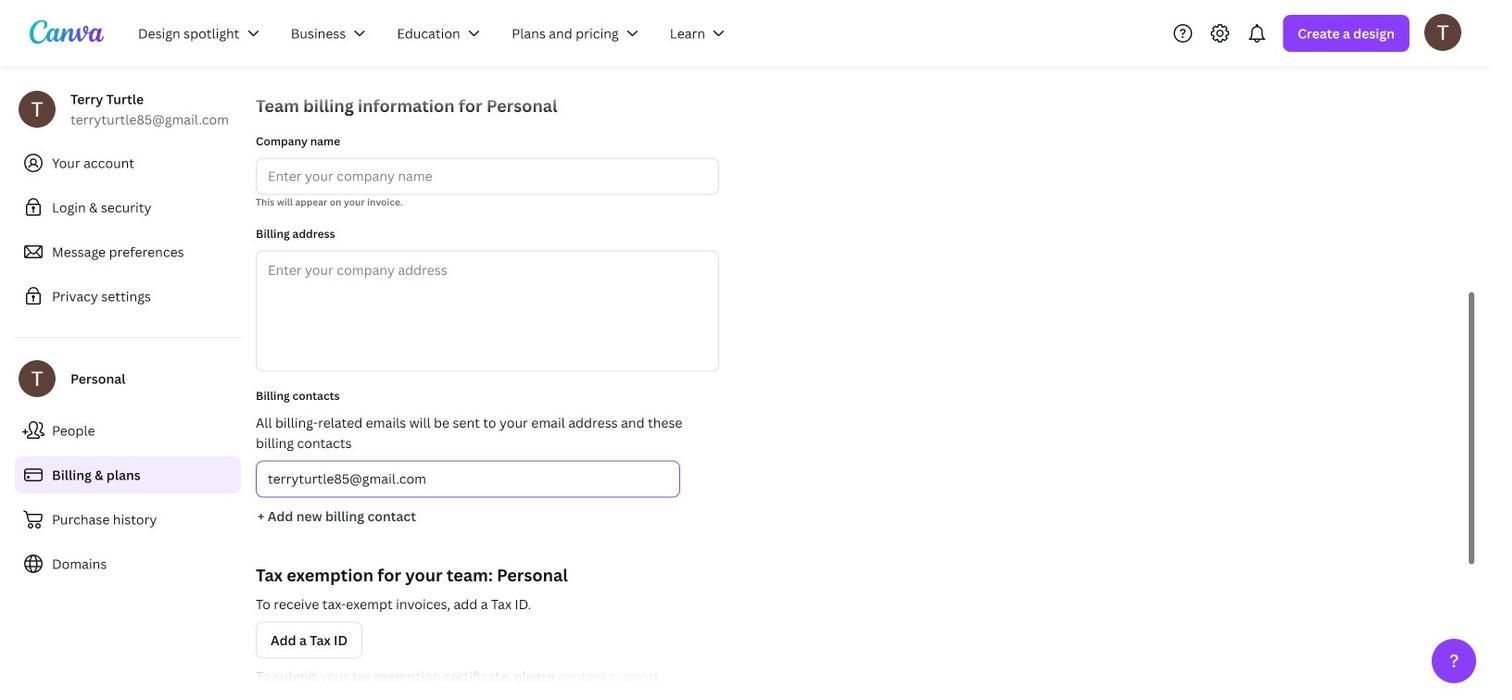 Task type: locate. For each thing, give the bounding box(es) containing it.
Enter an email address text field
[[268, 462, 668, 497]]

top level navigation element
[[126, 15, 745, 52]]

Enter your company address text field
[[257, 252, 718, 371]]

Enter your company name text field
[[268, 159, 707, 194]]



Task type: vqa. For each thing, say whether or not it's contained in the screenshot.
the design
no



Task type: describe. For each thing, give the bounding box(es) containing it.
terry turtle image
[[1424, 14, 1462, 51]]



